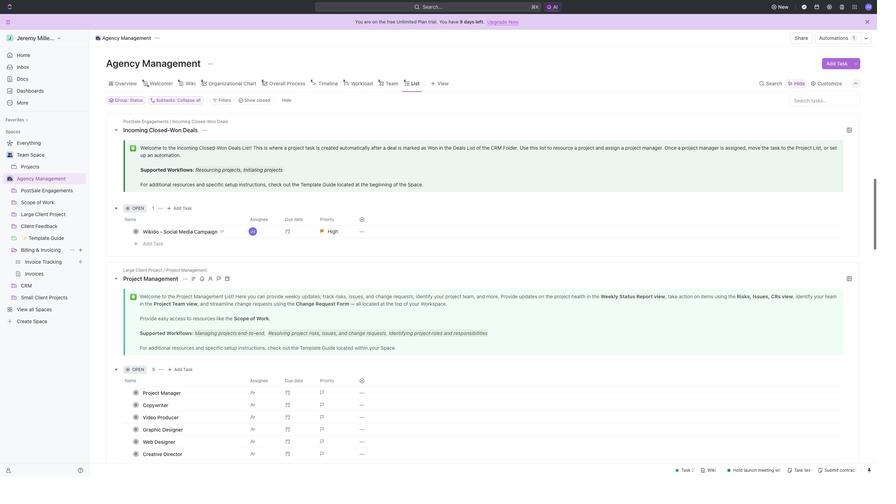 Task type: describe. For each thing, give the bounding box(es) containing it.
due date button for assignee
[[281, 214, 316, 225]]

high button
[[316, 225, 351, 238]]

open for 9
[[132, 367, 144, 373]]

1 horizontal spatial agency management link
[[93, 34, 153, 42]]

open for 1
[[132, 206, 144, 211]]

high
[[328, 229, 338, 235]]

on
[[372, 19, 377, 25]]

docs link
[[3, 74, 86, 85]]

group: status
[[115, 98, 143, 103]]

-
[[160, 229, 162, 235]]

6
[[79, 259, 82, 265]]

1 horizontal spatial deals
[[217, 119, 228, 124]]

1 you from the left
[[355, 19, 363, 25]]

add down wikido
[[143, 241, 152, 247]]

upgrade now link
[[487, 19, 519, 25]]

name for 1
[[125, 217, 136, 222]]

scope of work link
[[21, 197, 85, 208]]

work
[[43, 200, 54, 206]]

trial.
[[428, 19, 438, 25]]

agency inside sidebar navigation
[[17, 176, 34, 182]]

date for name
[[294, 378, 303, 384]]

hide button
[[279, 96, 294, 105]]

overview link
[[114, 79, 137, 88]]

1 vertical spatial 1
[[152, 206, 154, 211]]

assignee for 1
[[250, 217, 268, 222]]

billing & invoicing link
[[21, 245, 67, 256]]

add task button up wikido - social media campaign
[[165, 204, 195, 213]]

inbox link
[[3, 62, 86, 73]]

postsale engagements
[[21, 188, 73, 194]]

name button for 9
[[123, 376, 246, 387]]

social
[[164, 229, 178, 235]]

list link
[[410, 79, 420, 88]]

create space link
[[3, 316, 85, 327]]

group:
[[115, 98, 129, 103]]

0 vertical spatial all
[[196, 98, 201, 103]]

video
[[143, 415, 156, 421]]

director
[[163, 451, 182, 457]]

jeremy miller's workspace, , element
[[6, 35, 13, 42]]

business time image inside sidebar navigation
[[7, 177, 12, 181]]

invoice
[[25, 259, 41, 265]]

plan
[[418, 19, 427, 25]]

create
[[17, 319, 32, 325]]

billing & invoicing
[[21, 247, 61, 253]]

add up the customize
[[826, 61, 836, 67]]

search button
[[757, 79, 784, 88]]

feedback
[[35, 223, 58, 229]]

customize
[[817, 80, 842, 86]]

show
[[244, 98, 255, 103]]

workload link
[[349, 79, 373, 88]]

miller's
[[37, 35, 56, 41]]

guide
[[51, 235, 64, 241]]

you are on the free unlimited plan trial. you have 9 days left. upgrade now
[[355, 19, 519, 25]]

team space link
[[17, 149, 85, 161]]

video producer
[[143, 415, 179, 421]]

favorites
[[6, 117, 24, 123]]

web designer
[[143, 439, 175, 445]]

template
[[29, 235, 49, 241]]

organizational chart
[[209, 80, 256, 86]]

due for assignee
[[285, 217, 293, 222]]

the
[[379, 19, 386, 25]]

✨
[[21, 235, 27, 241]]

j
[[9, 36, 11, 41]]

1 vertical spatial /
[[164, 268, 165, 273]]

wikido - social media campaign
[[143, 229, 218, 235]]

organizational
[[209, 80, 242, 86]]

task up project manager link
[[183, 367, 193, 373]]

large for large client project
[[21, 211, 34, 217]]

2 you from the left
[[439, 19, 447, 25]]

1 vertical spatial agency management
[[106, 57, 203, 69]]

jm for topmost jm dropdown button
[[866, 5, 871, 9]]

crm link
[[21, 280, 85, 292]]

business time image inside agency management link
[[96, 36, 100, 40]]

⌘k
[[531, 4, 539, 10]]

free
[[387, 19, 395, 25]]

priority for second "priority" dropdown button from the top
[[320, 378, 334, 384]]

invoices link
[[25, 269, 85, 280]]

everything link
[[3, 138, 85, 149]]

project manager
[[143, 390, 181, 396]]

0 horizontal spatial deals
[[183, 127, 198, 133]]

add up manager
[[174, 367, 182, 373]]

9 inside you are on the free unlimited plan trial. you have 9 days left. upgrade now
[[460, 19, 463, 25]]

search...
[[423, 4, 442, 10]]

hide button
[[786, 79, 807, 88]]

more
[[17, 100, 28, 106]]

small
[[21, 295, 33, 301]]

creative
[[143, 451, 162, 457]]

billing
[[21, 247, 35, 253]]

1 horizontal spatial /
[[170, 119, 171, 124]]

0 horizontal spatial spaces
[[6, 129, 20, 134]]

1 vertical spatial jm button
[[246, 225, 281, 238]]

1 horizontal spatial closed-
[[192, 119, 207, 124]]

agency management inside sidebar navigation
[[17, 176, 66, 182]]

automations
[[819, 35, 848, 41]]

wiki
[[186, 80, 196, 86]]

filters button
[[210, 96, 234, 105]]

jeremy miller's workspace
[[17, 35, 87, 41]]

✨ template guide
[[21, 235, 64, 241]]

status
[[130, 98, 143, 103]]

producer
[[157, 415, 179, 421]]

now
[[508, 19, 519, 25]]

designer for web designer
[[154, 439, 175, 445]]

projects inside projects link
[[21, 164, 39, 170]]

invoices
[[25, 271, 44, 277]]

add task button up manager
[[166, 366, 195, 374]]

wiki link
[[184, 79, 196, 88]]

assignee for 9
[[250, 378, 268, 384]]

process
[[287, 80, 305, 86]]

hide inside dropdown button
[[794, 80, 805, 86]]

timeline
[[318, 80, 338, 86]]

view for view
[[437, 80, 449, 86]]

creative director
[[143, 451, 182, 457]]

incoming closed-won deals
[[123, 127, 199, 133]]

overall process
[[269, 80, 305, 86]]

date for assignee
[[294, 217, 303, 222]]

sidebar navigation
[[0, 30, 91, 478]]

1 horizontal spatial won
[[207, 119, 216, 124]]

graphic designer
[[143, 427, 183, 433]]

&
[[36, 247, 39, 253]]

crm
[[21, 283, 32, 289]]

welcome! link
[[148, 79, 173, 88]]

campaign
[[194, 229, 218, 235]]

tracking
[[42, 259, 62, 265]]

user group image
[[7, 153, 12, 157]]

large for large client project / project management
[[123, 268, 134, 273]]

collapse
[[177, 98, 195, 103]]

team link
[[384, 79, 398, 88]]



Task type: vqa. For each thing, say whether or not it's contained in the screenshot.
Person field
no



Task type: locate. For each thing, give the bounding box(es) containing it.
spaces down small client projects
[[35, 307, 52, 313]]

0 vertical spatial closed-
[[192, 119, 207, 124]]

client inside 'link'
[[21, 223, 34, 229]]

2 date from the top
[[294, 378, 303, 384]]

name button up media
[[123, 214, 246, 225]]

postsale down group: status
[[123, 119, 140, 124]]

priority for 2nd "priority" dropdown button from the bottom of the page
[[320, 217, 334, 222]]

list
[[411, 80, 420, 86]]

2 assignee button from the top
[[246, 376, 281, 387]]

of
[[37, 200, 41, 206]]

filters
[[218, 98, 231, 103]]

copywriter
[[143, 402, 168, 408]]

add up wikido - social media campaign
[[173, 206, 181, 211]]

workspace
[[58, 35, 87, 41]]

days
[[464, 19, 474, 25]]

client for large client project / project management
[[136, 268, 147, 273]]

postsale for postsale engagements / incoming closed-won deals
[[123, 119, 140, 124]]

designer for graphic designer
[[162, 427, 183, 433]]

1 vertical spatial hide
[[282, 98, 291, 103]]

9 right have
[[460, 19, 463, 25]]

due date for assignee
[[285, 217, 303, 222]]

new button
[[768, 1, 793, 13]]

0 horizontal spatial incoming
[[123, 127, 148, 133]]

1 vertical spatial designer
[[154, 439, 175, 445]]

0 horizontal spatial /
[[164, 268, 165, 273]]

2 open from the top
[[132, 367, 144, 373]]

add task up project manager link
[[174, 367, 193, 373]]

customize button
[[808, 79, 844, 88]]

due for name
[[285, 378, 293, 384]]

deals down postsale engagements / incoming closed-won deals
[[183, 127, 198, 133]]

1 horizontal spatial business time image
[[96, 36, 100, 40]]

1 horizontal spatial jm
[[866, 5, 871, 9]]

more button
[[3, 97, 86, 109]]

closed- down postsale engagements / incoming closed-won deals
[[149, 127, 170, 133]]

docs
[[17, 76, 28, 82]]

1 vertical spatial date
[[294, 378, 303, 384]]

0 vertical spatial priority button
[[316, 214, 351, 225]]

postsale for postsale engagements
[[21, 188, 41, 194]]

view up create
[[17, 307, 28, 313]]

jm
[[866, 5, 871, 9], [250, 230, 255, 234]]

1 vertical spatial name
[[125, 378, 136, 384]]

projects
[[21, 164, 39, 170], [49, 295, 68, 301]]

project inside tree
[[50, 211, 66, 217]]

0 vertical spatial due
[[285, 217, 293, 222]]

1 vertical spatial large
[[123, 268, 134, 273]]

1 vertical spatial jm
[[250, 230, 255, 234]]

1 due date from the top
[[285, 217, 303, 222]]

1 vertical spatial spaces
[[35, 307, 52, 313]]

designer down the producer
[[162, 427, 183, 433]]

1 vertical spatial name button
[[123, 376, 246, 387]]

graphic
[[143, 427, 161, 433]]

client
[[35, 211, 48, 217], [21, 223, 34, 229], [136, 268, 147, 273], [35, 295, 48, 301]]

team space
[[17, 152, 44, 158]]

0 horizontal spatial 1
[[152, 206, 154, 211]]

business time image down user group icon
[[7, 177, 12, 181]]

hide inside button
[[282, 98, 291, 103]]

view all spaces link
[[3, 304, 85, 315]]

invoice tracking
[[25, 259, 62, 265]]

1 vertical spatial due date button
[[281, 376, 316, 387]]

0 vertical spatial hide
[[794, 80, 805, 86]]

due date button for name
[[281, 376, 316, 387]]

2 vertical spatial agency management
[[17, 176, 66, 182]]

0 horizontal spatial hide
[[282, 98, 291, 103]]

name for 9
[[125, 378, 136, 384]]

2 due from the top
[[285, 378, 293, 384]]

scope of work
[[21, 200, 54, 206]]

tree containing everything
[[3, 138, 86, 327]]

1 priority from the top
[[320, 217, 334, 222]]

task up media
[[183, 206, 192, 211]]

0 vertical spatial space
[[30, 152, 44, 158]]

spaces
[[6, 129, 20, 134], [35, 307, 52, 313]]

1 vertical spatial business time image
[[7, 177, 12, 181]]

1 horizontal spatial all
[[196, 98, 201, 103]]

name button for 1
[[123, 214, 246, 225]]

task up the customize
[[837, 61, 848, 67]]

incoming
[[172, 119, 190, 124], [123, 127, 148, 133]]

1 vertical spatial postsale
[[21, 188, 41, 194]]

view
[[437, 80, 449, 86], [17, 307, 28, 313]]

1 vertical spatial agency
[[106, 57, 140, 69]]

2 priority from the top
[[320, 378, 334, 384]]

/ up incoming closed-won deals
[[170, 119, 171, 124]]

team right user group icon
[[17, 152, 29, 158]]

add task button
[[822, 58, 852, 69], [165, 204, 195, 213], [140, 240, 166, 248], [166, 366, 195, 374]]

1 vertical spatial won
[[170, 127, 182, 133]]

management inside tree
[[35, 176, 66, 182]]

0 vertical spatial name button
[[123, 214, 246, 225]]

create space
[[17, 319, 47, 325]]

name button up project manager link
[[123, 376, 246, 387]]

web
[[143, 439, 153, 445]]

1 vertical spatial priority
[[320, 378, 334, 384]]

client up ✨ on the left
[[21, 223, 34, 229]]

0 vertical spatial business time image
[[96, 36, 100, 40]]

0 vertical spatial due date button
[[281, 214, 316, 225]]

1 name button from the top
[[123, 214, 246, 225]]

1 vertical spatial 9
[[152, 367, 155, 373]]

engagements for postsale engagements
[[42, 188, 73, 194]]

overview
[[115, 80, 137, 86]]

0 vertical spatial jm
[[866, 5, 871, 9]]

1 up wikido
[[152, 206, 154, 211]]

large client project link
[[21, 209, 85, 220]]

view for view all spaces
[[17, 307, 28, 313]]

0 vertical spatial open
[[132, 206, 144, 211]]

closed- down collapse
[[192, 119, 207, 124]]

2 name button from the top
[[123, 376, 246, 387]]

0 horizontal spatial jm button
[[246, 225, 281, 238]]

0 vertical spatial team
[[386, 80, 398, 86]]

engagements up scope of work link
[[42, 188, 73, 194]]

all up create space
[[29, 307, 34, 313]]

are
[[364, 19, 371, 25]]

wikido - social media campaign link
[[141, 227, 244, 237]]

set priority image
[[316, 460, 351, 473]]

0 horizontal spatial large
[[21, 211, 34, 217]]

space down view all spaces link in the bottom of the page
[[33, 319, 47, 325]]

team for team
[[386, 80, 398, 86]]

1 horizontal spatial 1
[[853, 35, 855, 41]]

1 vertical spatial priority button
[[316, 376, 351, 387]]

0 vertical spatial date
[[294, 217, 303, 222]]

open up wikido
[[132, 206, 144, 211]]

1 vertical spatial team
[[17, 152, 29, 158]]

0 horizontal spatial 9
[[152, 367, 155, 373]]

0 horizontal spatial postsale
[[21, 188, 41, 194]]

hide down overall process link
[[282, 98, 291, 103]]

0 horizontal spatial won
[[170, 127, 182, 133]]

organizational chart link
[[207, 79, 256, 88]]

timeline link
[[317, 79, 338, 88]]

space down everything link on the top of the page
[[30, 152, 44, 158]]

1 vertical spatial due date
[[285, 378, 303, 384]]

subtasks: collapse all
[[156, 98, 201, 103]]

team left list link
[[386, 80, 398, 86]]

view inside sidebar navigation
[[17, 307, 28, 313]]

projects down "team space"
[[21, 164, 39, 170]]

0 horizontal spatial you
[[355, 19, 363, 25]]

client up the project management
[[136, 268, 147, 273]]

priority
[[320, 217, 334, 222], [320, 378, 334, 384]]

1 vertical spatial projects
[[49, 295, 68, 301]]

assignee
[[250, 217, 268, 222], [250, 378, 268, 384]]

1 vertical spatial closed-
[[149, 127, 170, 133]]

designer
[[162, 427, 183, 433], [154, 439, 175, 445]]

0 vertical spatial jm button
[[863, 1, 874, 13]]

0 horizontal spatial jm
[[250, 230, 255, 234]]

subtasks:
[[156, 98, 176, 103]]

client up view all spaces link in the bottom of the page
[[35, 295, 48, 301]]

add
[[826, 61, 836, 67], [173, 206, 181, 211], [143, 241, 152, 247], [174, 367, 182, 373]]

invoicing
[[41, 247, 61, 253]]

0 vertical spatial name
[[125, 217, 136, 222]]

0 vertical spatial postsale
[[123, 119, 140, 124]]

hide right search
[[794, 80, 805, 86]]

client for small client projects
[[35, 295, 48, 301]]

all inside sidebar navigation
[[29, 307, 34, 313]]

postsale inside sidebar navigation
[[21, 188, 41, 194]]

business time image right workspace
[[96, 36, 100, 40]]

0 vertical spatial due date
[[285, 217, 303, 222]]

space for create space
[[33, 319, 47, 325]]

media
[[179, 229, 193, 235]]

1 horizontal spatial team
[[386, 80, 398, 86]]

0 vertical spatial large
[[21, 211, 34, 217]]

creative director link
[[141, 449, 244, 460]]

0 vertical spatial incoming
[[172, 119, 190, 124]]

favorites button
[[3, 116, 31, 124]]

agency management
[[102, 35, 151, 41], [106, 57, 203, 69], [17, 176, 66, 182]]

tree
[[3, 138, 86, 327]]

1 horizontal spatial spaces
[[35, 307, 52, 313]]

projects inside small client projects link
[[49, 295, 68, 301]]

2 assignee from the top
[[250, 378, 268, 384]]

incoming down subtasks: collapse all
[[172, 119, 190, 124]]

9 up the project manager
[[152, 367, 155, 373]]

unlimited
[[397, 19, 417, 25]]

project
[[50, 211, 66, 217], [148, 268, 162, 273], [166, 268, 180, 273], [123, 276, 142, 282], [143, 390, 159, 396]]

spaces down favorites
[[6, 129, 20, 134]]

0 horizontal spatial team
[[17, 152, 29, 158]]

0 vertical spatial 1
[[853, 35, 855, 41]]

1 horizontal spatial postsale
[[123, 119, 140, 124]]

you
[[355, 19, 363, 25], [439, 19, 447, 25]]

0 vertical spatial agency management
[[102, 35, 151, 41]]

2 vertical spatial agency
[[17, 176, 34, 182]]

0 horizontal spatial view
[[17, 307, 28, 313]]

due date for name
[[285, 378, 303, 384]]

add task down wikido
[[143, 241, 164, 247]]

business time image
[[96, 36, 100, 40], [7, 177, 12, 181]]

you left are
[[355, 19, 363, 25]]

1 horizontal spatial incoming
[[172, 119, 190, 124]]

projects down the 'crm' link
[[49, 295, 68, 301]]

space inside 'link'
[[30, 152, 44, 158]]

Search tasks... text field
[[790, 95, 860, 106]]

small client projects link
[[21, 292, 85, 304]]

all
[[196, 98, 201, 103], [29, 307, 34, 313]]

you left have
[[439, 19, 447, 25]]

1 vertical spatial assignee button
[[246, 376, 281, 387]]

incoming down the status on the left top of page
[[123, 127, 148, 133]]

1 vertical spatial due
[[285, 378, 293, 384]]

open up the project manager
[[132, 367, 144, 373]]

closed-
[[192, 119, 207, 124], [149, 127, 170, 133]]

team for team space
[[17, 152, 29, 158]]

have
[[449, 19, 458, 25]]

postsale up scope
[[21, 188, 41, 194]]

1 horizontal spatial 9
[[460, 19, 463, 25]]

0 horizontal spatial agency management link
[[17, 173, 85, 185]]

1 vertical spatial deals
[[183, 127, 198, 133]]

open
[[132, 206, 144, 211], [132, 367, 144, 373]]

1 vertical spatial engagements
[[42, 188, 73, 194]]

1 vertical spatial agency management link
[[17, 173, 85, 185]]

jm button
[[863, 1, 874, 13], [246, 225, 281, 238]]

0 vertical spatial engagements
[[142, 119, 169, 124]]

add task up wikido - social media campaign
[[173, 206, 192, 211]]

team inside 'link'
[[17, 152, 29, 158]]

upgrade
[[487, 19, 507, 25]]

designer down graphic designer
[[154, 439, 175, 445]]

assignee button for 1
[[246, 214, 281, 225]]

1 horizontal spatial view
[[437, 80, 449, 86]]

task down -
[[153, 241, 164, 247]]

hide
[[794, 80, 805, 86], [282, 98, 291, 103]]

1 due from the top
[[285, 217, 293, 222]]

won down the "filters" dropdown button at the top left of the page
[[207, 119, 216, 124]]

new
[[778, 4, 788, 10]]

1 date from the top
[[294, 217, 303, 222]]

0 horizontal spatial engagements
[[42, 188, 73, 194]]

view inside button
[[437, 80, 449, 86]]

large up the project management
[[123, 268, 134, 273]]

postsale engagements / incoming closed-won deals
[[123, 119, 228, 124]]

0 vertical spatial designer
[[162, 427, 183, 433]]

postsale engagements link
[[21, 185, 85, 196]]

1 vertical spatial open
[[132, 367, 144, 373]]

engagements up incoming closed-won deals
[[142, 119, 169, 124]]

1 vertical spatial assignee
[[250, 378, 268, 384]]

invoice tracking link
[[25, 257, 76, 268]]

client feedback
[[21, 223, 58, 229]]

0 vertical spatial won
[[207, 119, 216, 124]]

projects link
[[21, 161, 85, 173]]

add task
[[826, 61, 848, 67], [173, 206, 192, 211], [143, 241, 164, 247], [174, 367, 193, 373]]

name button
[[123, 214, 246, 225], [123, 376, 246, 387]]

postsale
[[123, 119, 140, 124], [21, 188, 41, 194]]

1 horizontal spatial engagements
[[142, 119, 169, 124]]

0 vertical spatial spaces
[[6, 129, 20, 134]]

0 vertical spatial view
[[437, 80, 449, 86]]

jm for bottommost jm dropdown button
[[250, 230, 255, 234]]

1 open from the top
[[132, 206, 144, 211]]

team
[[386, 80, 398, 86], [17, 152, 29, 158]]

scope
[[21, 200, 35, 206]]

0 vertical spatial projects
[[21, 164, 39, 170]]

tree inside sidebar navigation
[[3, 138, 86, 327]]

wikido
[[143, 229, 159, 235]]

0 vertical spatial /
[[170, 119, 171, 124]]

2 name from the top
[[125, 378, 136, 384]]

1 assignee button from the top
[[246, 214, 281, 225]]

1 horizontal spatial you
[[439, 19, 447, 25]]

1 vertical spatial all
[[29, 307, 34, 313]]

add task up the customize
[[826, 61, 848, 67]]

task
[[837, 61, 848, 67], [183, 206, 192, 211], [153, 241, 164, 247], [183, 367, 193, 373]]

add task button down wikido
[[140, 240, 166, 248]]

project management
[[123, 276, 180, 282]]

0 vertical spatial 9
[[460, 19, 463, 25]]

won down postsale engagements / incoming closed-won deals
[[170, 127, 182, 133]]

2 due date from the top
[[285, 378, 303, 384]]

view right list at the left top
[[437, 80, 449, 86]]

1 right 'automations'
[[853, 35, 855, 41]]

large down scope
[[21, 211, 34, 217]]

0 vertical spatial priority
[[320, 217, 334, 222]]

home
[[17, 52, 30, 58]]

dashboards
[[17, 88, 44, 94]]

1 due date button from the top
[[281, 214, 316, 225]]

space for team space
[[30, 152, 44, 158]]

2 due date button from the top
[[281, 376, 316, 387]]

1 vertical spatial space
[[33, 319, 47, 325]]

assignee button
[[246, 214, 281, 225], [246, 376, 281, 387]]

view button
[[428, 79, 451, 88]]

video producer link
[[141, 413, 244, 423]]

/ up the project management
[[164, 268, 165, 273]]

1 priority button from the top
[[316, 214, 351, 225]]

add task button up the customize
[[822, 58, 852, 69]]

dashboards link
[[3, 85, 86, 97]]

0 horizontal spatial closed-
[[149, 127, 170, 133]]

large inside sidebar navigation
[[21, 211, 34, 217]]

engagements for postsale engagements / incoming closed-won deals
[[142, 119, 169, 124]]

all right collapse
[[196, 98, 201, 103]]

client up client feedback
[[35, 211, 48, 217]]

client for large client project
[[35, 211, 48, 217]]

0 vertical spatial agency
[[102, 35, 120, 41]]

assignee button for 9
[[246, 376, 281, 387]]

0 vertical spatial assignee
[[250, 217, 268, 222]]

1 name from the top
[[125, 217, 136, 222]]

1 assignee from the top
[[250, 217, 268, 222]]

1 vertical spatial incoming
[[123, 127, 148, 133]]

deals down the "filters" dropdown button at the top left of the page
[[217, 119, 228, 124]]

2 priority button from the top
[[316, 376, 351, 387]]

engagements inside sidebar navigation
[[42, 188, 73, 194]]



